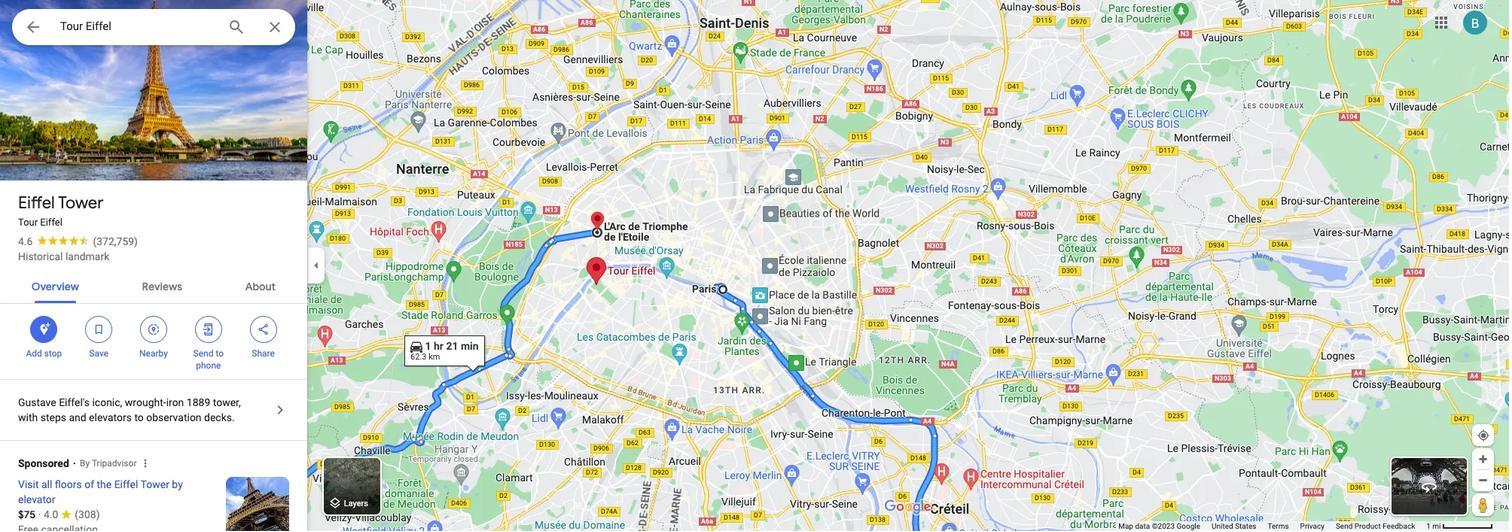 Task type: describe. For each thing, give the bounding box(es) containing it.
show your location image
[[1478, 429, 1491, 443]]

product
[[1355, 523, 1382, 531]]

steps
[[40, 412, 66, 424]]

send to phone
[[193, 349, 224, 371]]

zoom out image
[[1478, 475, 1490, 487]]

mi
[[1433, 523, 1442, 531]]

all
[[41, 479, 52, 491]]

$75
[[18, 509, 36, 522]]

of
[[85, 479, 94, 491]]

save
[[89, 349, 109, 359]]

states
[[1236, 523, 1257, 531]]

·
[[38, 509, 41, 521]]

united states
[[1212, 523, 1257, 531]]

overview
[[32, 280, 79, 294]]

united states button
[[1212, 522, 1257, 532]]

sponsored · by tripadvisor element
[[18, 448, 307, 476]]

(372,759)
[[93, 236, 138, 248]]

to inside gustave eiffel's iconic, wrought-iron 1889 tower, with steps and elevators to observation decks.
[[134, 412, 144, 424]]

send for send product feedback
[[1337, 523, 1353, 531]]

visit all floors of the eiffel tower by elevator
[[18, 479, 183, 506]]

elevator
[[18, 494, 55, 506]]

floors
[[55, 479, 82, 491]]

iconic,
[[92, 397, 122, 409]]

4.6 stars image
[[33, 236, 93, 246]]

none field inside the tour eiffel field
[[60, 17, 215, 35]]

historical landmark button
[[18, 249, 109, 264]]

1 mi button
[[1427, 523, 1494, 531]]

(308)
[[75, 509, 100, 521]]

1,343,587 photos
[[38, 149, 131, 164]]

with
[[18, 412, 38, 424]]

gustave eiffel's iconic, wrought-iron 1889 tower, with steps and elevators to observation decks. button
[[0, 381, 307, 441]]

share
[[252, 349, 275, 359]]

4.6
[[18, 236, 33, 248]]

by tripadvisor
[[80, 459, 137, 469]]

eiffel tower tour eiffel
[[18, 193, 104, 228]]

1,343,587 photos button
[[11, 143, 137, 170]]

gustave eiffel's iconic, wrought-iron 1889 tower, with steps and elevators to observation decks.
[[18, 397, 241, 424]]

send product feedback button
[[1337, 522, 1416, 532]]

actions for eiffel tower region
[[0, 304, 307, 380]]

to inside send to phone
[[216, 349, 224, 359]]

1889
[[187, 397, 210, 409]]

nearby
[[139, 349, 168, 359]]

reviews button
[[130, 267, 194, 304]]

street view image
[[1421, 478, 1439, 497]]

eiffel's
[[59, 397, 90, 409]]

layers
[[344, 500, 368, 510]]

add
[[26, 349, 42, 359]]

historical landmark
[[18, 251, 109, 263]]

iron
[[166, 397, 184, 409]]

tripadvisor
[[92, 459, 137, 469]]

about
[[245, 280, 276, 294]]

united
[[1212, 523, 1234, 531]]



Task type: vqa. For each thing, say whether or not it's contained in the screenshot.
Terms link
no



Task type: locate. For each thing, give the bounding box(es) containing it.
to up phone
[[216, 349, 224, 359]]

0 vertical spatial eiffel
[[18, 193, 55, 214]]

0 horizontal spatial to
[[134, 412, 144, 424]]

historical
[[18, 251, 63, 263]]

zoom in image
[[1478, 454, 1490, 466]]

tab list containing overview
[[0, 267, 307, 304]]

 button
[[12, 9, 54, 48]]


[[257, 322, 270, 338]]

map data ©2023 google
[[1119, 523, 1201, 531]]

phone
[[196, 361, 221, 371]]

0 horizontal spatial send
[[193, 349, 214, 359]]

gustave
[[18, 397, 56, 409]]

tower left by
[[141, 479, 169, 491]]

send up phone
[[193, 349, 214, 359]]

by
[[80, 459, 90, 469]]

photo of eiffel tower image
[[0, 0, 307, 192]]

tower
[[58, 193, 104, 214], [141, 479, 169, 491]]

google account: brad klo  
(klobrad84@gmail.com) image
[[1464, 10, 1488, 34]]

about button
[[233, 267, 288, 304]]


[[202, 322, 215, 338]]

4.0
[[44, 509, 58, 521]]

sponsored
[[18, 458, 69, 470]]

tower inside visit all floors of the eiffel tower by elevator
[[141, 479, 169, 491]]

1 vertical spatial to
[[134, 412, 144, 424]]

send left the product
[[1337, 523, 1353, 531]]

landmark
[[66, 251, 109, 263]]

overview button
[[19, 267, 91, 304]]

google
[[1177, 523, 1201, 531]]

data
[[1136, 523, 1151, 531]]

map
[[1119, 523, 1134, 531]]

1 horizontal spatial send
[[1337, 523, 1353, 531]]

wrought-
[[125, 397, 166, 409]]

by
[[172, 479, 183, 491]]

2 vertical spatial eiffel
[[114, 479, 138, 491]]

tower up 4.6 stars image
[[58, 193, 104, 214]]

the
[[97, 479, 112, 491]]

send inside button
[[1337, 523, 1353, 531]]

eiffel
[[18, 193, 55, 214], [40, 217, 62, 228], [114, 479, 138, 491]]

0 horizontal spatial tower
[[58, 193, 104, 214]]

1 horizontal spatial to
[[216, 349, 224, 359]]

0 vertical spatial send
[[193, 349, 214, 359]]

tower inside eiffel tower tour eiffel
[[58, 193, 104, 214]]


[[147, 322, 160, 338]]

$75 ·
[[18, 509, 44, 522]]

Tour Eiffel field
[[12, 9, 295, 45]]

google maps element
[[0, 0, 1510, 532]]

visit
[[18, 479, 39, 491]]

eiffel up 4.6 stars image
[[40, 217, 62, 228]]

0 vertical spatial tower
[[58, 193, 104, 214]]

tour
[[18, 217, 38, 228]]

tab list inside google maps element
[[0, 267, 307, 304]]

0 vertical spatial to
[[216, 349, 224, 359]]

show street view coverage image
[[1473, 494, 1495, 517]]

1,343,587
[[38, 149, 91, 164]]

tab list
[[0, 267, 307, 304]]


[[37, 322, 51, 338]]

footer containing map data ©2023 google
[[1119, 522, 1427, 532]]

to down wrought- at the left
[[134, 412, 144, 424]]


[[92, 322, 106, 338]]

eiffel inside visit all floors of the eiffel tower by elevator
[[114, 479, 138, 491]]

and
[[69, 412, 86, 424]]

send
[[193, 349, 214, 359], [1337, 523, 1353, 531]]

to
[[216, 349, 224, 359], [134, 412, 144, 424]]

1 horizontal spatial tower
[[141, 479, 169, 491]]

privacy button
[[1301, 522, 1325, 532]]

1 vertical spatial tower
[[141, 479, 169, 491]]

send for send to phone
[[193, 349, 214, 359]]

send inside send to phone
[[193, 349, 214, 359]]

terms button
[[1269, 522, 1290, 532]]

1 vertical spatial send
[[1337, 523, 1353, 531]]

1 mi
[[1427, 523, 1442, 531]]

©2023
[[1153, 523, 1175, 531]]

1 vertical spatial eiffel
[[40, 217, 62, 228]]

1
[[1427, 523, 1432, 531]]

privacy
[[1301, 523, 1325, 531]]

elevators
[[89, 412, 132, 424]]

372,759 reviews element
[[93, 236, 138, 248]]

 search field
[[12, 9, 295, 48]]

eiffel tower main content
[[0, 0, 307, 532]]

terms
[[1269, 523, 1290, 531]]

photos
[[94, 149, 131, 164]]

send product feedback
[[1337, 523, 1416, 531]]


[[24, 17, 42, 38]]

tower,
[[213, 397, 241, 409]]

add stop
[[26, 349, 62, 359]]

eiffel up tour
[[18, 193, 55, 214]]

collapse side panel image
[[308, 258, 325, 274]]

feedback
[[1384, 523, 1416, 531]]

4.0 stars 308 reviews image
[[44, 508, 100, 523]]

footer inside google maps element
[[1119, 522, 1427, 532]]

stop
[[44, 349, 62, 359]]

None field
[[60, 17, 215, 35]]

observation
[[146, 412, 202, 424]]

eiffel right the
[[114, 479, 138, 491]]

decks.
[[204, 412, 235, 424]]

reviews
[[142, 280, 182, 294]]

footer
[[1119, 522, 1427, 532]]



